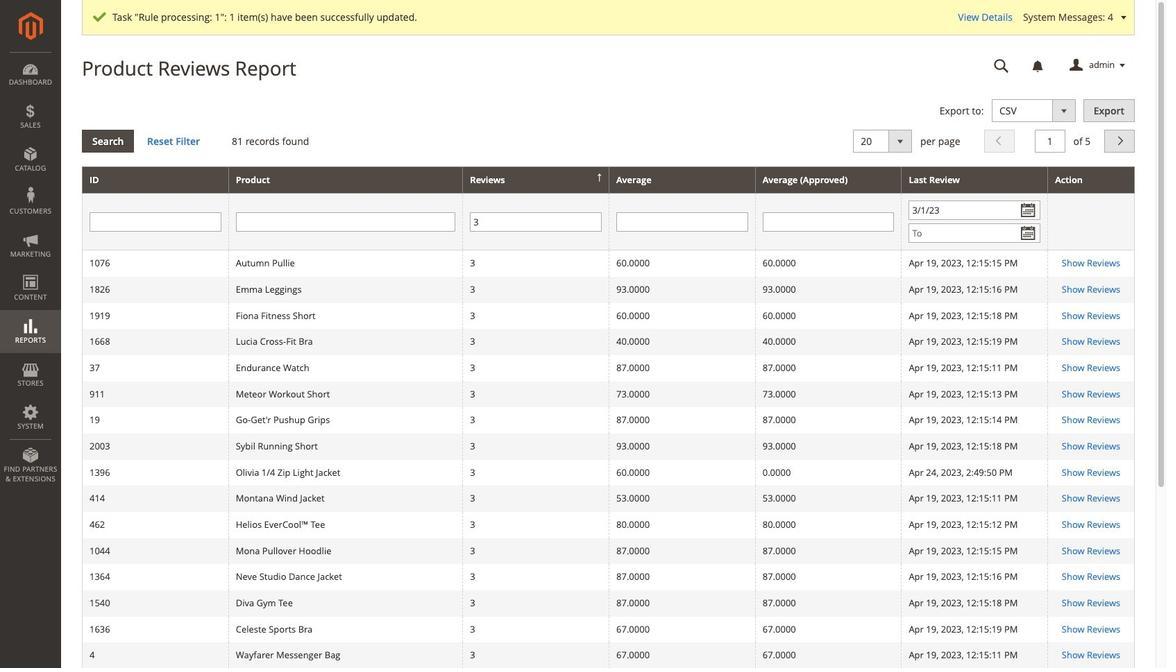 Task type: locate. For each thing, give the bounding box(es) containing it.
None text field
[[985, 53, 1020, 78], [90, 212, 221, 232], [236, 212, 456, 232], [470, 212, 602, 232], [763, 212, 895, 232], [985, 53, 1020, 78], [90, 212, 221, 232], [236, 212, 456, 232], [470, 212, 602, 232], [763, 212, 895, 232]]

None text field
[[1035, 130, 1066, 153], [617, 212, 749, 232], [1035, 130, 1066, 153], [617, 212, 749, 232]]

To text field
[[909, 224, 1041, 243]]

magento admin panel image
[[18, 12, 43, 40]]

menu bar
[[0, 52, 61, 491]]



Task type: describe. For each thing, give the bounding box(es) containing it.
From text field
[[909, 201, 1041, 220]]



